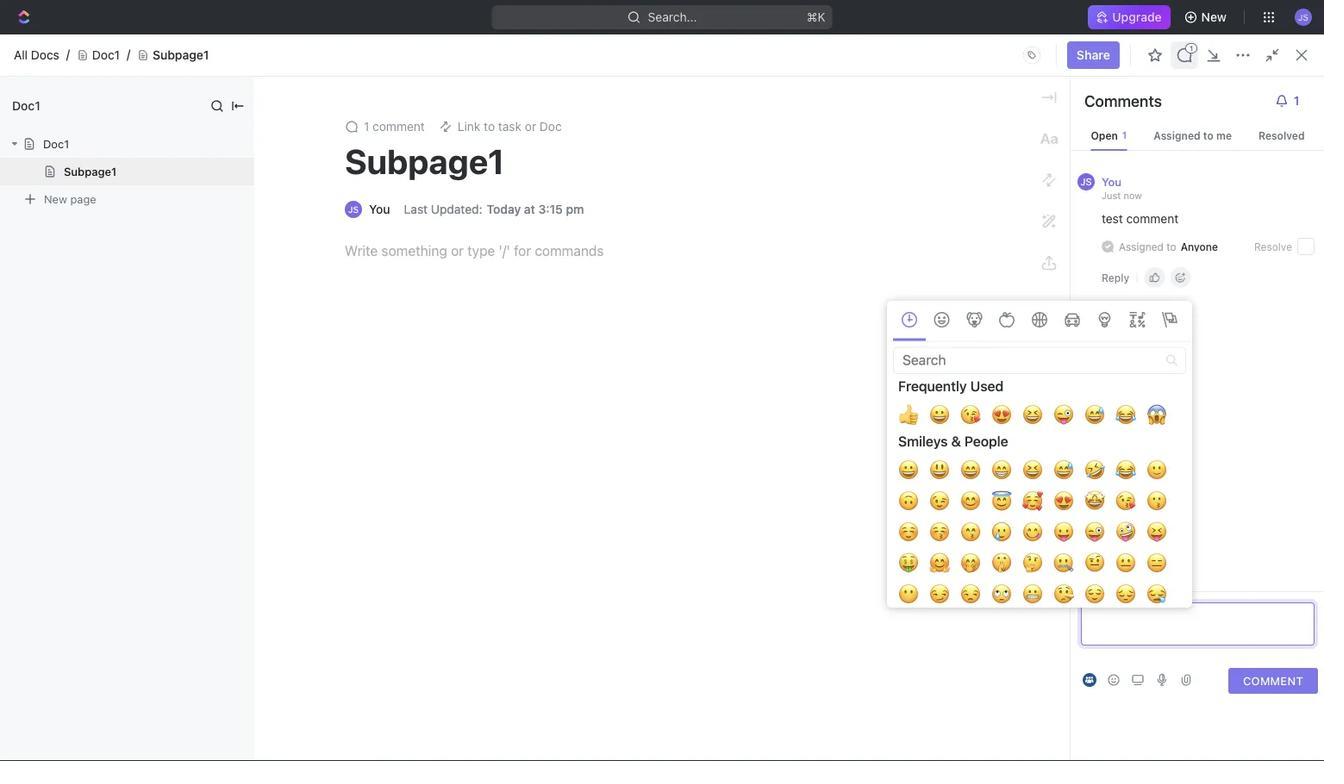Task type: describe. For each thing, give the bounding box(es) containing it.
all docs
[[14, 48, 59, 62]]

test
[[1102, 212, 1124, 226]]

new for new page
[[44, 193, 67, 206]]

you just now
[[1102, 175, 1143, 201]]

you
[[1102, 175, 1122, 188]]

enable
[[748, 40, 786, 54]]

😊
[[961, 488, 982, 515]]

1 vertical spatial team
[[261, 129, 320, 157]]

🤭
[[961, 550, 982, 577]]

0 vertical spatial team space
[[252, 74, 321, 88]]

user group image
[[236, 77, 247, 85]]

😋
[[1023, 519, 1044, 546]]

😍 inside smileys & people element
[[1054, 488, 1075, 515]]

🤑
[[899, 550, 919, 577]]

enable
[[568, 40, 606, 54]]

1
[[364, 119, 369, 134]]

frequently
[[899, 378, 967, 394]]

🤩
[[1085, 488, 1106, 515]]

😘 inside smileys & people element
[[1116, 488, 1137, 515]]

😅 inside smileys & people element
[[1054, 457, 1075, 484]]

browser
[[609, 40, 656, 54]]

upgrade link
[[1089, 5, 1171, 29]]

pm
[[566, 202, 584, 216]]

drop
[[1079, 319, 1104, 332]]

🤐
[[1054, 550, 1075, 577]]

🙄
[[992, 581, 1013, 608]]

getting started
[[248, 488, 367, 508]]

40%
[[248, 519, 274, 531]]

😆 for 😜
[[1023, 402, 1044, 429]]

share button
[[1134, 67, 1188, 95]]

people
[[965, 433, 1009, 450]]

you
[[499, 40, 519, 54]]

upgrade
[[1113, 10, 1162, 24]]

add task button
[[1190, 130, 1263, 158]]

smileys
[[899, 433, 948, 450]]

😑 😶
[[899, 550, 1168, 608]]

docs link
[[7, 168, 212, 196]]

⌘k
[[807, 10, 826, 24]]

😛
[[1054, 519, 1075, 546]]

want
[[522, 40, 550, 54]]

open
[[1091, 129, 1119, 141]]

me
[[1217, 129, 1233, 141]]

😇
[[992, 488, 1013, 515]]

🙃
[[899, 488, 919, 515]]

1 vertical spatial team space
[[261, 129, 400, 157]]

😗 ☺️
[[899, 488, 1168, 546]]

smileys & people
[[899, 433, 1009, 450]]

share inside button
[[1145, 74, 1178, 88]]

to right want
[[553, 40, 565, 54]]

files
[[1107, 319, 1129, 332]]

just
[[1102, 190, 1121, 201]]

🤪
[[1116, 519, 1137, 546]]

inbox
[[41, 145, 72, 160]]

page
[[70, 193, 96, 206]]

0 vertical spatial docs
[[31, 48, 59, 62]]

now
[[1124, 190, 1143, 201]]

notifications?
[[659, 40, 736, 54]]

😑
[[1147, 550, 1168, 577]]

assigned for assigned to me
[[1154, 129, 1201, 141]]

😜 inside frequently used element
[[1054, 402, 1075, 429]]

2 horizontal spatial subpage1
[[345, 141, 505, 182]]

😬
[[1023, 581, 1044, 608]]

task
[[1226, 137, 1252, 151]]

🤫
[[992, 550, 1013, 577]]

new for new
[[1202, 10, 1227, 24]]

last updated: today at 3:15 pm
[[404, 202, 584, 216]]

to right here
[[1158, 319, 1169, 332]]

😶
[[899, 581, 919, 608]]

😃
[[930, 457, 950, 484]]

test comment
[[1102, 212, 1179, 226]]

search...
[[648, 10, 697, 24]]

😝 🤑
[[899, 519, 1168, 577]]

used
[[971, 378, 1004, 394]]

inbox link
[[7, 139, 212, 166]]

new page
[[44, 193, 96, 206]]

assigned to
[[1120, 241, 1177, 253]]

1 vertical spatial doc1
[[12, 99, 40, 113]]

onboarding checklist button element
[[241, 728, 254, 742]]

😂 for 😅
[[1116, 402, 1137, 429]]

team space link
[[230, 71, 326, 91]]

😚
[[930, 519, 950, 546]]

🙂 🙃
[[899, 457, 1168, 515]]

1 horizontal spatial subpage1
[[153, 48, 209, 62]]

comment for test comment
[[1127, 212, 1179, 226]]

😂 for 🤣
[[1116, 457, 1137, 484]]

comment
[[1244, 675, 1304, 688]]

updated:
[[431, 202, 483, 216]]

frequently used
[[899, 378, 1004, 394]]

😔
[[1116, 581, 1137, 608]]

☺️
[[899, 519, 919, 546]]



Task type: locate. For each thing, give the bounding box(es) containing it.
1 horizontal spatial 😅
[[1085, 402, 1106, 429]]

resources button
[[984, 253, 1259, 274]]

😪
[[1147, 581, 1168, 608]]

😏
[[930, 581, 950, 608]]

&
[[952, 433, 962, 450]]

😜 inside smileys & people element
[[1085, 519, 1106, 546]]

1 vertical spatial 😍
[[1054, 488, 1075, 515]]

0 vertical spatial doc1
[[92, 48, 120, 62]]

this
[[824, 40, 845, 54]]

0 vertical spatial 😜
[[1054, 402, 1075, 429]]

docs right all
[[31, 48, 59, 62]]

assigned left me
[[1154, 129, 1201, 141]]

😒
[[961, 581, 982, 608]]

1 vertical spatial new
[[44, 193, 67, 206]]

🥲
[[992, 519, 1013, 546]]

0 vertical spatial new
[[1202, 10, 1227, 24]]

dashboards link
[[7, 198, 212, 225]]

doc1 right all docs
[[92, 48, 120, 62]]

2 😂 from the top
[[1116, 457, 1137, 484]]

3:15
[[539, 202, 563, 216]]

2 vertical spatial doc1
[[43, 138, 69, 151]]

😗
[[1147, 488, 1168, 515]]

1 vertical spatial space
[[325, 129, 395, 157]]

add
[[1200, 137, 1223, 151]]

0 horizontal spatial 😜
[[1054, 402, 1075, 429]]

resources
[[985, 255, 1053, 272]]

onboarding checklist button image
[[241, 728, 254, 742]]

2 😆 from the top
[[1023, 457, 1044, 484]]

1 horizontal spatial 😍
[[1054, 488, 1075, 515]]

🤗
[[930, 550, 950, 577]]

😂 inside frequently used element
[[1116, 402, 1137, 429]]

drop files here to attach
[[1079, 319, 1205, 332]]

Search search field
[[894, 347, 1187, 374]]

team space right user group image
[[252, 74, 321, 88]]

attach
[[1172, 319, 1205, 332]]

🥰
[[1023, 488, 1044, 515]]

to left me
[[1204, 129, 1214, 141]]

frequently used element
[[894, 374, 1187, 429]]

😍 up people on the bottom right
[[992, 402, 1013, 429]]

docs inside 'link'
[[41, 175, 70, 189]]

0 horizontal spatial 😅
[[1054, 457, 1075, 484]]

getting
[[248, 488, 306, 508]]

😉
[[930, 488, 950, 515]]

new left the page
[[44, 193, 67, 206]]

🤨
[[1085, 550, 1106, 577]]

comment right 1
[[373, 119, 425, 134]]

today
[[487, 202, 521, 216]]

1 vertical spatial 😘
[[1116, 488, 1137, 515]]

😍 inside frequently used element
[[992, 402, 1013, 429]]

1 horizontal spatial share
[[1145, 74, 1178, 88]]

😁
[[992, 457, 1013, 484]]

0 vertical spatial team
[[252, 74, 283, 88]]

0 vertical spatial 😆
[[1023, 402, 1044, 429]]

share down upgrade link
[[1077, 48, 1111, 62]]

😜 up 🤨
[[1085, 519, 1106, 546]]

doc1 up new page
[[43, 138, 69, 151]]

😆 inside smileys & people element
[[1023, 457, 1044, 484]]

1 horizontal spatial new
[[1202, 10, 1227, 24]]

comment button
[[1229, 668, 1319, 694]]

assigned
[[1154, 129, 1201, 141], [1120, 241, 1164, 253]]

new up automations
[[1202, 10, 1227, 24]]

1 horizontal spatial 😘
[[1116, 488, 1137, 515]]

😅
[[1085, 402, 1106, 429], [1054, 457, 1075, 484]]

😐
[[1116, 550, 1137, 577]]

comment up assigned to
[[1127, 212, 1179, 226]]

1 vertical spatial assigned
[[1120, 241, 1164, 253]]

docs up new page
[[41, 175, 70, 189]]

😆 up 🥰
[[1023, 457, 1044, 484]]

😍
[[992, 402, 1013, 429], [1054, 488, 1075, 515]]

😅 up 🤣
[[1085, 402, 1106, 429]]

share up comments
[[1145, 74, 1178, 88]]

0 vertical spatial assigned
[[1154, 129, 1201, 141]]

1 horizontal spatial doc1
[[43, 138, 69, 151]]

0 horizontal spatial 😍
[[992, 402, 1013, 429]]

team right user group image
[[252, 74, 283, 88]]

1 😂 from the top
[[1116, 402, 1137, 429]]

team space
[[252, 74, 321, 88], [261, 129, 400, 157]]

0 vertical spatial 😘
[[961, 402, 982, 429]]

list of emoji element
[[888, 374, 1192, 762]]

1 vertical spatial 😜
[[1085, 519, 1106, 546]]

last
[[404, 202, 428, 216]]

😀 left 😃
[[899, 457, 919, 484]]

subpage1
[[153, 48, 209, 62], [345, 141, 505, 182], [64, 165, 117, 178]]

0 horizontal spatial 😘
[[961, 402, 982, 429]]

😘 right 🤩
[[1116, 488, 1137, 515]]

😀 inside frequently used element
[[930, 402, 950, 429]]

😅 left 🤣
[[1054, 457, 1075, 484]]

1 vertical spatial comment
[[1127, 212, 1179, 226]]

team space down the team space link
[[261, 129, 400, 157]]

team
[[252, 74, 283, 88], [261, 129, 320, 157]]

😄
[[961, 457, 982, 484]]

😅 inside frequently used element
[[1085, 402, 1106, 429]]

😆 down search search field
[[1023, 402, 1044, 429]]

0 vertical spatial space
[[286, 74, 321, 88]]

automations
[[1204, 74, 1276, 88]]

assigned up resources button
[[1120, 241, 1164, 253]]

0 horizontal spatial space
[[286, 74, 321, 88]]

😆 inside frequently used element
[[1023, 402, 1044, 429]]

team down the team space link
[[261, 129, 320, 157]]

2 horizontal spatial doc1
[[92, 48, 120, 62]]

🙂
[[1147, 457, 1168, 484]]

0 vertical spatial share
[[1077, 48, 1111, 62]]

😂 inside smileys & people element
[[1116, 457, 1137, 484]]

hide
[[795, 40, 821, 54]]

0 vertical spatial 😅
[[1085, 402, 1106, 429]]

assigned for assigned to
[[1120, 241, 1164, 253]]

0 vertical spatial 😂
[[1116, 402, 1137, 429]]

docs
[[31, 48, 59, 62], [41, 175, 70, 189]]

0 vertical spatial 😍
[[992, 402, 1013, 429]]

1 vertical spatial 😆
[[1023, 457, 1044, 484]]

😜 down search search field
[[1054, 402, 1075, 429]]

1 horizontal spatial 😜
[[1085, 519, 1106, 546]]

😍 right 🥰
[[1054, 488, 1075, 515]]

1 comment
[[364, 119, 425, 134]]

new button
[[1178, 3, 1238, 31]]

😂 right 🤣
[[1116, 457, 1137, 484]]

😱
[[1147, 402, 1168, 429]]

0 horizontal spatial new
[[44, 193, 67, 206]]

1 horizontal spatial space
[[325, 129, 395, 157]]

1 vertical spatial 😅
[[1054, 457, 1075, 484]]

sidebar navigation
[[0, 60, 220, 762]]

1 vertical spatial share
[[1145, 74, 1178, 88]]

😘 up &
[[961, 402, 982, 429]]

😆
[[1023, 402, 1044, 429], [1023, 457, 1044, 484]]

🤥
[[1054, 581, 1075, 608]]

😝
[[1147, 519, 1168, 546]]

1 horizontal spatial comment
[[1127, 212, 1179, 226]]

space
[[286, 74, 321, 88], [325, 129, 395, 157]]

all
[[14, 48, 28, 62]]

1 vertical spatial 😂
[[1116, 457, 1137, 484]]

js
[[1081, 176, 1092, 188]]

1 vertical spatial 😀
[[899, 457, 919, 484]]

0 horizontal spatial 😀
[[899, 457, 919, 484]]

0 horizontal spatial comment
[[373, 119, 425, 134]]

😘 inside frequently used element
[[961, 402, 982, 429]]

1 horizontal spatial 😀
[[930, 402, 950, 429]]

doc1
[[92, 48, 120, 62], [12, 99, 40, 113], [43, 138, 69, 151]]

comment for 1 comment
[[373, 119, 425, 134]]

0 vertical spatial comment
[[373, 119, 425, 134]]

dashboards
[[41, 204, 108, 218]]

0 horizontal spatial doc1
[[12, 99, 40, 113]]

comments
[[1085, 91, 1162, 110]]

😀 inside smileys & people element
[[899, 457, 919, 484]]

resolve
[[1255, 241, 1293, 253]]

doc1 down all
[[12, 99, 40, 113]]

0 horizontal spatial subpage1
[[64, 165, 117, 178]]

0 vertical spatial 😀
[[930, 402, 950, 429]]

0 horizontal spatial share
[[1077, 48, 1111, 62]]

1 😆 from the top
[[1023, 402, 1044, 429]]

1 vertical spatial docs
[[41, 175, 70, 189]]

new inside button
[[1202, 10, 1227, 24]]

😘
[[961, 402, 982, 429], [1116, 488, 1137, 515]]

clear image
[[1167, 355, 1178, 366]]

reply
[[1102, 272, 1130, 284]]

here
[[1132, 319, 1155, 332]]

automations button
[[1196, 68, 1285, 94]]

at
[[524, 202, 535, 216]]

😆 for 😅
[[1023, 457, 1044, 484]]

do you want to enable browser notifications? enable hide this
[[480, 40, 845, 54]]

😙
[[961, 519, 982, 546]]

😀 up smileys & people
[[930, 402, 950, 429]]

smileys & people element
[[894, 429, 1187, 762]]

do
[[480, 40, 495, 54]]

assigned to me
[[1154, 129, 1233, 141]]

🤔
[[1023, 550, 1044, 577]]

started
[[310, 488, 367, 508]]

😂 left 😱
[[1116, 402, 1137, 429]]

to down test comment
[[1167, 241, 1177, 253]]



Task type: vqa. For each thing, say whether or not it's contained in the screenshot.
right New
yes



